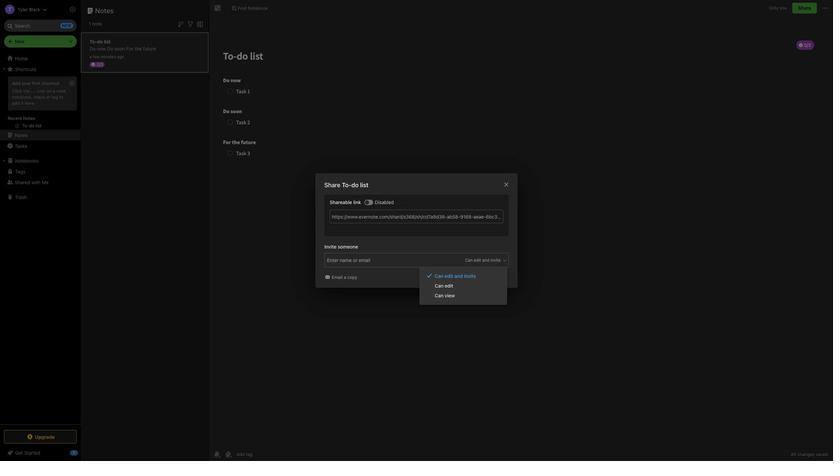 Task type: locate. For each thing, give the bounding box(es) containing it.
a right on on the top left of the page
[[53, 88, 55, 94]]

edit
[[474, 258, 482, 263], [445, 273, 454, 279], [445, 283, 454, 289]]

a left copy
[[344, 275, 347, 280]]

a
[[90, 54, 92, 59], [53, 88, 55, 94], [344, 275, 347, 280]]

to- up now
[[90, 39, 97, 44]]

can up can view
[[435, 283, 444, 289]]

invite inside dropdown list menu
[[464, 273, 477, 279]]

0 vertical spatial edit
[[474, 258, 482, 263]]

can left "view"
[[435, 293, 444, 298]]

0 horizontal spatial and
[[455, 273, 463, 279]]

invite inside field
[[491, 258, 501, 263]]

share up shareable
[[325, 181, 341, 189]]

list
[[104, 39, 111, 44], [360, 181, 369, 189]]

can inside field
[[466, 258, 473, 263]]

1 horizontal spatial and
[[483, 258, 490, 263]]

edit up can edit and invite link
[[474, 258, 482, 263]]

to-do list do now do soon for the future
[[90, 39, 156, 51]]

0 horizontal spatial to-
[[90, 39, 97, 44]]

1 vertical spatial notes
[[23, 116, 35, 121]]

2 vertical spatial a
[[344, 275, 347, 280]]

do left now
[[90, 46, 96, 51]]

trash link
[[0, 192, 81, 202]]

to-
[[90, 39, 97, 44], [342, 181, 352, 189]]

shareable link
[[330, 199, 361, 205]]

0 vertical spatial the
[[135, 46, 142, 51]]

0 horizontal spatial a
[[53, 88, 55, 94]]

2 vertical spatial edit
[[445, 283, 454, 289]]

0 horizontal spatial do
[[90, 46, 96, 51]]

do inside to-do list do now do soon for the future
[[97, 39, 103, 44]]

you
[[780, 5, 788, 11]]

1 horizontal spatial share
[[799, 5, 812, 11]]

list inside to-do list do now do soon for the future
[[104, 39, 111, 44]]

edit inside 'link'
[[445, 283, 454, 289]]

can edit and invite link
[[420, 271, 507, 281]]

icon on a note, notebook, stack or tag to add it here.
[[12, 88, 67, 106]]

the left ...
[[23, 88, 30, 94]]

do up now
[[97, 39, 103, 44]]

0 vertical spatial can edit and invite
[[466, 258, 501, 263]]

1 horizontal spatial the
[[135, 46, 142, 51]]

0 vertical spatial and
[[483, 258, 490, 263]]

0 vertical spatial list
[[104, 39, 111, 44]]

notes link
[[0, 130, 81, 140]]

can view link
[[420, 291, 507, 300]]

share inside button
[[799, 5, 812, 11]]

someone
[[338, 244, 358, 250]]

a inside 'button'
[[344, 275, 347, 280]]

1 horizontal spatial do
[[107, 46, 113, 51]]

shared
[[15, 179, 30, 185]]

saved
[[817, 452, 829, 457]]

notes up note
[[95, 7, 114, 14]]

can edit and invite
[[466, 258, 501, 263], [435, 273, 477, 279]]

add
[[12, 100, 20, 106]]

share right you
[[799, 5, 812, 11]]

group inside tree
[[0, 74, 81, 132]]

0 vertical spatial a
[[90, 54, 92, 59]]

first notebook
[[238, 5, 268, 11]]

1 vertical spatial and
[[455, 273, 463, 279]]

can
[[466, 258, 473, 263], [435, 273, 444, 279], [435, 283, 444, 289], [435, 293, 444, 298]]

shared with me link
[[0, 177, 81, 188]]

home
[[15, 55, 28, 61]]

only
[[770, 5, 779, 11]]

close image
[[503, 180, 511, 189]]

do up minutes
[[107, 46, 113, 51]]

1 vertical spatial invite
[[464, 273, 477, 279]]

first
[[32, 81, 40, 86]]

0 vertical spatial share
[[799, 5, 812, 11]]

1 horizontal spatial invite
[[491, 258, 501, 263]]

the right "for"
[[135, 46, 142, 51]]

soon
[[115, 46, 125, 51]]

note window element
[[209, 0, 834, 461]]

0 horizontal spatial do
[[97, 39, 103, 44]]

group containing add your first shortcut
[[0, 74, 81, 132]]

email a copy
[[332, 275, 358, 280]]

it
[[21, 100, 24, 106]]

only you
[[770, 5, 788, 11]]

0/3
[[97, 62, 103, 67]]

0 horizontal spatial the
[[23, 88, 30, 94]]

1 note
[[89, 21, 102, 27]]

add a reminder image
[[213, 450, 221, 458]]

can edit link
[[420, 281, 507, 291]]

1 horizontal spatial a
[[90, 54, 92, 59]]

do up link
[[352, 181, 359, 189]]

0 vertical spatial do
[[97, 39, 103, 44]]

0 vertical spatial notes
[[95, 7, 114, 14]]

edit up "view"
[[445, 283, 454, 289]]

notebook
[[248, 5, 268, 11]]

notes
[[95, 7, 114, 14], [23, 116, 35, 121], [15, 132, 28, 138]]

notebooks
[[15, 158, 39, 164]]

can edit and invite up can edit and invite link
[[466, 258, 501, 263]]

edit inside field
[[474, 258, 482, 263]]

upgrade button
[[4, 430, 77, 444]]

edit up can edit
[[445, 273, 454, 279]]

1 horizontal spatial do
[[352, 181, 359, 189]]

notes up tasks
[[15, 132, 28, 138]]

2 vertical spatial notes
[[15, 132, 28, 138]]

a left few
[[90, 54, 92, 59]]

1 vertical spatial a
[[53, 88, 55, 94]]

0 horizontal spatial list
[[104, 39, 111, 44]]

tags button
[[0, 166, 81, 177]]

to
[[59, 94, 63, 100]]

can edit and invite up can edit 'link'
[[435, 273, 477, 279]]

invite
[[491, 258, 501, 263], [464, 273, 477, 279]]

do
[[97, 39, 103, 44], [352, 181, 359, 189]]

1 do from the left
[[90, 46, 96, 51]]

to- up shareable link
[[342, 181, 352, 189]]

0 vertical spatial to-
[[90, 39, 97, 44]]

the
[[135, 46, 142, 51], [23, 88, 30, 94]]

or
[[46, 94, 50, 100]]

and up can edit and invite link
[[483, 258, 490, 263]]

here.
[[25, 100, 35, 106]]

can edit
[[435, 283, 454, 289]]

minutes
[[101, 54, 116, 59]]

can for can edit 'link'
[[435, 283, 444, 289]]

email a copy button
[[325, 274, 359, 281]]

can up can edit and invite link
[[466, 258, 473, 263]]

notebook,
[[12, 94, 33, 100]]

home link
[[0, 53, 81, 64]]

do
[[90, 46, 96, 51], [107, 46, 113, 51]]

link
[[354, 199, 361, 205]]

None search field
[[9, 20, 72, 32]]

1 vertical spatial the
[[23, 88, 30, 94]]

can inside 'link'
[[435, 283, 444, 289]]

0 horizontal spatial invite
[[464, 273, 477, 279]]

notes right recent
[[23, 116, 35, 121]]

group
[[0, 74, 81, 132]]

few
[[93, 54, 100, 59]]

upgrade
[[35, 434, 55, 440]]

first
[[238, 5, 247, 11]]

Search text field
[[9, 20, 72, 32]]

and inside field
[[483, 258, 490, 263]]

all
[[792, 452, 797, 457]]

1 vertical spatial list
[[360, 181, 369, 189]]

and up can edit 'link'
[[455, 273, 463, 279]]

2 horizontal spatial a
[[344, 275, 347, 280]]

add
[[12, 81, 20, 86]]

share for share to-do list
[[325, 181, 341, 189]]

a few minutes ago
[[90, 54, 124, 59]]

future
[[143, 46, 156, 51]]

1 vertical spatial share
[[325, 181, 341, 189]]

2 do from the left
[[107, 46, 113, 51]]

0 vertical spatial invite
[[491, 258, 501, 263]]

note,
[[57, 88, 67, 94]]

shortcut
[[42, 81, 59, 86]]

share
[[799, 5, 812, 11], [325, 181, 341, 189]]

1 vertical spatial to-
[[342, 181, 352, 189]]

shortcuts button
[[0, 64, 81, 74]]

0 horizontal spatial share
[[325, 181, 341, 189]]

1 horizontal spatial list
[[360, 181, 369, 189]]

tree
[[0, 53, 81, 424]]

1 vertical spatial can edit and invite
[[435, 273, 477, 279]]

1
[[89, 21, 91, 27]]

dropdown list menu
[[420, 271, 507, 300]]

list up shared link switcher image
[[360, 181, 369, 189]]

Note Editor text field
[[209, 32, 834, 447]]

and
[[483, 258, 490, 263], [455, 273, 463, 279]]

for
[[126, 46, 134, 51]]

can view
[[435, 293, 455, 298]]

list up now
[[104, 39, 111, 44]]



Task type: describe. For each thing, give the bounding box(es) containing it.
email
[[332, 275, 343, 280]]

disabled
[[375, 199, 394, 205]]

settings image
[[69, 5, 77, 13]]

click
[[12, 88, 22, 94]]

...
[[31, 88, 36, 94]]

ago
[[117, 54, 124, 59]]

tree containing home
[[0, 53, 81, 424]]

and inside dropdown list menu
[[455, 273, 463, 279]]

new button
[[4, 35, 77, 47]]

1 vertical spatial do
[[352, 181, 359, 189]]

invite someone
[[325, 244, 358, 250]]

1 vertical spatial edit
[[445, 273, 454, 279]]

1 horizontal spatial to-
[[342, 181, 352, 189]]

view
[[445, 293, 455, 298]]

notebooks link
[[0, 155, 81, 166]]

can for can view link
[[435, 293, 444, 298]]

can edit and invite inside field
[[466, 258, 501, 263]]

shortcuts
[[15, 66, 36, 72]]

shareable
[[330, 199, 352, 205]]

invite
[[325, 244, 337, 250]]

to- inside to-do list do now do soon for the future
[[90, 39, 97, 44]]

on
[[47, 88, 52, 94]]

icon
[[37, 88, 45, 94]]

tags
[[15, 169, 25, 174]]

click the ...
[[12, 88, 36, 94]]

share for share
[[799, 5, 812, 11]]

copy
[[348, 275, 358, 280]]

expand note image
[[214, 4, 222, 12]]

with
[[31, 179, 41, 185]]

recent
[[8, 116, 22, 121]]

your
[[22, 81, 31, 86]]

Select permission field
[[453, 257, 508, 263]]

can for can edit and invite field
[[466, 258, 473, 263]]

note
[[92, 21, 102, 27]]

all changes saved
[[792, 452, 829, 457]]

recent notes
[[8, 116, 35, 121]]

now
[[97, 46, 106, 51]]

share to-do list
[[325, 181, 369, 189]]

Add tag field
[[327, 257, 408, 264]]

add tag image
[[225, 450, 233, 458]]

tag
[[51, 94, 58, 100]]

stack
[[34, 94, 45, 100]]

changes
[[798, 452, 815, 457]]

Shared URL text field
[[330, 210, 504, 223]]

me
[[42, 179, 49, 185]]

trash
[[15, 194, 27, 200]]

tasks
[[15, 143, 27, 149]]

share button
[[793, 3, 818, 13]]

can edit and invite inside dropdown list menu
[[435, 273, 477, 279]]

shared link switcher image
[[365, 200, 370, 204]]

new
[[15, 38, 25, 44]]

expand notebooks image
[[2, 158, 7, 163]]

add your first shortcut
[[12, 81, 59, 86]]

shared with me
[[15, 179, 49, 185]]

can up can edit
[[435, 273, 444, 279]]

a inside icon on a note, notebook, stack or tag to add it here.
[[53, 88, 55, 94]]

the inside tree
[[23, 88, 30, 94]]

first notebook button
[[230, 3, 271, 13]]

edit for can edit and invite field
[[474, 258, 482, 263]]

tasks button
[[0, 140, 81, 151]]

edit for can edit 'link'
[[445, 283, 454, 289]]

the inside to-do list do now do soon for the future
[[135, 46, 142, 51]]



Task type: vqa. For each thing, say whether or not it's contained in the screenshot.
Nov 13
no



